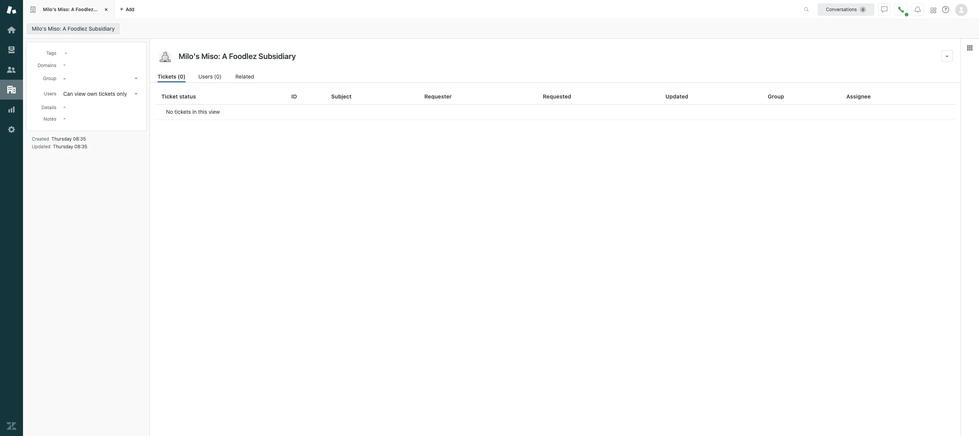 Task type: describe. For each thing, give the bounding box(es) containing it.
in
[[192, 109, 197, 115]]

notes
[[44, 116, 56, 122]]

miso: inside milo's miso: a foodlez subsidiary link
[[48, 25, 61, 32]]

created thursday 08:35 updated thursday 08:35
[[32, 136, 87, 150]]

-
[[63, 75, 66, 82]]

users (0) link
[[199, 72, 223, 82]]

(0) for tickets (0)
[[178, 73, 186, 80]]

milo's miso: a foodlez subsidiary inside 'secondary' element
[[32, 25, 115, 32]]

customers image
[[7, 65, 16, 75]]

zendesk image
[[7, 422, 16, 432]]

arrow down image
[[135, 78, 138, 79]]

foodlez inside 'secondary' element
[[68, 25, 87, 32]]

created
[[32, 136, 49, 142]]

close image
[[102, 6, 110, 13]]

conversations
[[827, 6, 857, 12]]

miso: inside milo's miso: a foodlez subsidiary tab
[[58, 6, 70, 12]]

requester
[[425, 93, 452, 100]]

only
[[117, 91, 127, 97]]

get started image
[[7, 25, 16, 35]]

users for users
[[44, 91, 56, 97]]

no
[[166, 109, 173, 115]]

0 horizontal spatial group
[[43, 76, 56, 81]]

requested
[[543, 93, 572, 100]]

0 vertical spatial updated
[[666, 93, 689, 100]]

can view own tickets only button
[[61, 89, 141, 99]]

1 vertical spatial tickets
[[175, 109, 191, 115]]

reporting image
[[7, 105, 16, 115]]

can
[[63, 91, 73, 97]]

milo's inside 'secondary' element
[[32, 25, 46, 32]]

tickets
[[158, 73, 176, 80]]

related
[[236, 73, 254, 80]]

- field
[[62, 48, 141, 57]]

1 vertical spatial thursday
[[53, 144, 73, 150]]

milo's miso: a foodlez subsidiary tab
[[23, 0, 119, 19]]

tickets inside button
[[99, 91, 115, 97]]

status
[[179, 93, 196, 100]]

grid containing ticket status
[[150, 89, 961, 437]]



Task type: vqa. For each thing, say whether or not it's contained in the screenshot.
first Close icon from left
no



Task type: locate. For each thing, give the bounding box(es) containing it.
0 vertical spatial 08:35
[[73, 136, 86, 142]]

secondary element
[[23, 21, 980, 36]]

users (0)
[[199, 73, 222, 80]]

subsidiary
[[95, 6, 119, 12], [89, 25, 115, 32]]

tickets (0)
[[158, 73, 186, 80]]

users
[[199, 73, 213, 80], [44, 91, 56, 97]]

milo's miso: a foodlez subsidiary
[[43, 6, 119, 12], [32, 25, 115, 32]]

0 vertical spatial tickets
[[99, 91, 115, 97]]

1 vertical spatial subsidiary
[[89, 25, 115, 32]]

subject
[[331, 93, 352, 100]]

0 vertical spatial users
[[199, 73, 213, 80]]

subsidiary left add
[[95, 6, 119, 12]]

foodlez left "close" image
[[76, 6, 93, 12]]

icon_org image
[[158, 50, 173, 66]]

(0) right the tickets
[[178, 73, 186, 80]]

(0) inside users (0) link
[[214, 73, 222, 80]]

group
[[43, 76, 56, 81], [768, 93, 785, 100]]

0 vertical spatial thursday
[[52, 136, 72, 142]]

details
[[41, 105, 56, 110]]

0 horizontal spatial a
[[63, 25, 66, 32]]

subsidiary inside 'secondary' element
[[89, 25, 115, 32]]

updated
[[666, 93, 689, 100], [32, 144, 51, 150]]

0 horizontal spatial (0)
[[178, 73, 186, 80]]

apps image
[[967, 45, 974, 51]]

users inside users (0) link
[[199, 73, 213, 80]]

views image
[[7, 45, 16, 55]]

0 vertical spatial view
[[75, 91, 86, 97]]

foodlez inside tab
[[76, 6, 93, 12]]

view inside button
[[75, 91, 86, 97]]

(0) for users (0)
[[214, 73, 222, 80]]

(0)
[[178, 73, 186, 80], [214, 73, 222, 80]]

tags
[[46, 50, 56, 56]]

conversations button
[[818, 3, 875, 16]]

tabs tab list
[[23, 0, 796, 19]]

2 (0) from the left
[[214, 73, 222, 80]]

None text field
[[176, 50, 939, 62]]

1 (0) from the left
[[178, 73, 186, 80]]

milo's up milo's miso: a foodlez subsidiary link
[[43, 6, 56, 12]]

miso: up milo's miso: a foodlez subsidiary link
[[58, 6, 70, 12]]

zendesk support image
[[7, 5, 16, 15]]

thursday right created
[[52, 136, 72, 142]]

0 horizontal spatial users
[[44, 91, 56, 97]]

no tickets in this view
[[166, 109, 220, 115]]

tickets right own
[[99, 91, 115, 97]]

1 horizontal spatial tickets
[[175, 109, 191, 115]]

1 vertical spatial 08:35
[[74, 144, 87, 150]]

milo's inside tab
[[43, 6, 56, 12]]

miso: up 'tags'
[[48, 25, 61, 32]]

subsidiary inside tab
[[95, 6, 119, 12]]

0 vertical spatial foodlez
[[76, 6, 93, 12]]

1 horizontal spatial view
[[209, 109, 220, 115]]

can view own tickets only
[[63, 91, 127, 97]]

0 vertical spatial a
[[71, 6, 74, 12]]

thursday
[[52, 136, 72, 142], [53, 144, 73, 150]]

users for users (0)
[[199, 73, 213, 80]]

0 horizontal spatial tickets
[[99, 91, 115, 97]]

main element
[[0, 0, 23, 437]]

own
[[87, 91, 97, 97]]

0 vertical spatial milo's
[[43, 6, 56, 12]]

milo's miso: a foodlez subsidiary inside tab
[[43, 6, 119, 12]]

1 vertical spatial milo's
[[32, 25, 46, 32]]

this
[[198, 109, 207, 115]]

1 vertical spatial foodlez
[[68, 25, 87, 32]]

get help image
[[943, 6, 950, 13]]

subsidiary down "close" image
[[89, 25, 115, 32]]

ticket status
[[161, 93, 196, 100]]

0 vertical spatial subsidiary
[[95, 6, 119, 12]]

admin image
[[7, 125, 16, 135]]

thursday down 'notes'
[[53, 144, 73, 150]]

view right this
[[209, 109, 220, 115]]

add button
[[115, 0, 139, 19]]

view right can
[[75, 91, 86, 97]]

milo's
[[43, 6, 56, 12], [32, 25, 46, 32]]

a
[[71, 6, 74, 12], [63, 25, 66, 32]]

tickets (0) link
[[158, 72, 186, 82]]

1 horizontal spatial a
[[71, 6, 74, 12]]

0 vertical spatial group
[[43, 76, 56, 81]]

id
[[292, 93, 297, 100]]

foodlez down milo's miso: a foodlez subsidiary tab
[[68, 25, 87, 32]]

milo's miso: a foodlez subsidiary link
[[27, 23, 120, 34]]

tickets left in at the left of page
[[175, 109, 191, 115]]

add
[[126, 6, 134, 12]]

a up milo's miso: a foodlez subsidiary link
[[71, 6, 74, 12]]

zendesk products image
[[931, 7, 937, 13]]

milo's miso: a foodlez subsidiary up milo's miso: a foodlez subsidiary link
[[43, 6, 119, 12]]

foodlez
[[76, 6, 93, 12], [68, 25, 87, 32]]

1 vertical spatial updated
[[32, 144, 51, 150]]

0 horizontal spatial view
[[75, 91, 86, 97]]

arrow down image
[[135, 93, 138, 95]]

a inside tab
[[71, 6, 74, 12]]

1 vertical spatial view
[[209, 109, 220, 115]]

1 horizontal spatial users
[[199, 73, 213, 80]]

1 horizontal spatial group
[[768, 93, 785, 100]]

1 horizontal spatial (0)
[[214, 73, 222, 80]]

view
[[75, 91, 86, 97], [209, 109, 220, 115]]

(0) left related
[[214, 73, 222, 80]]

ticket
[[161, 93, 178, 100]]

grid
[[150, 89, 961, 437]]

organizations image
[[7, 85, 16, 95]]

domains
[[38, 63, 56, 68]]

1 vertical spatial a
[[63, 25, 66, 32]]

related link
[[236, 72, 255, 82]]

1 vertical spatial users
[[44, 91, 56, 97]]

0 vertical spatial milo's miso: a foodlez subsidiary
[[43, 6, 119, 12]]

assignee
[[847, 93, 871, 100]]

milo's miso: a foodlez subsidiary down milo's miso: a foodlez subsidiary tab
[[32, 25, 115, 32]]

1 vertical spatial milo's miso: a foodlez subsidiary
[[32, 25, 115, 32]]

0 horizontal spatial updated
[[32, 144, 51, 150]]

0 vertical spatial miso:
[[58, 6, 70, 12]]

users right the tickets (0)
[[199, 73, 213, 80]]

1 vertical spatial miso:
[[48, 25, 61, 32]]

(0) inside tickets (0) link
[[178, 73, 186, 80]]

- button
[[61, 73, 141, 84]]

08:35
[[73, 136, 86, 142], [74, 144, 87, 150]]

notifications image
[[915, 6, 921, 12]]

milo's up 'tags'
[[32, 25, 46, 32]]

1 horizontal spatial updated
[[666, 93, 689, 100]]

updated inside created thursday 08:35 updated thursday 08:35
[[32, 144, 51, 150]]

users up details
[[44, 91, 56, 97]]

button displays agent's chat status as invisible. image
[[882, 6, 888, 12]]

tickets
[[99, 91, 115, 97], [175, 109, 191, 115]]

miso:
[[58, 6, 70, 12], [48, 25, 61, 32]]

a down milo's miso: a foodlez subsidiary tab
[[63, 25, 66, 32]]

1 vertical spatial group
[[768, 93, 785, 100]]



